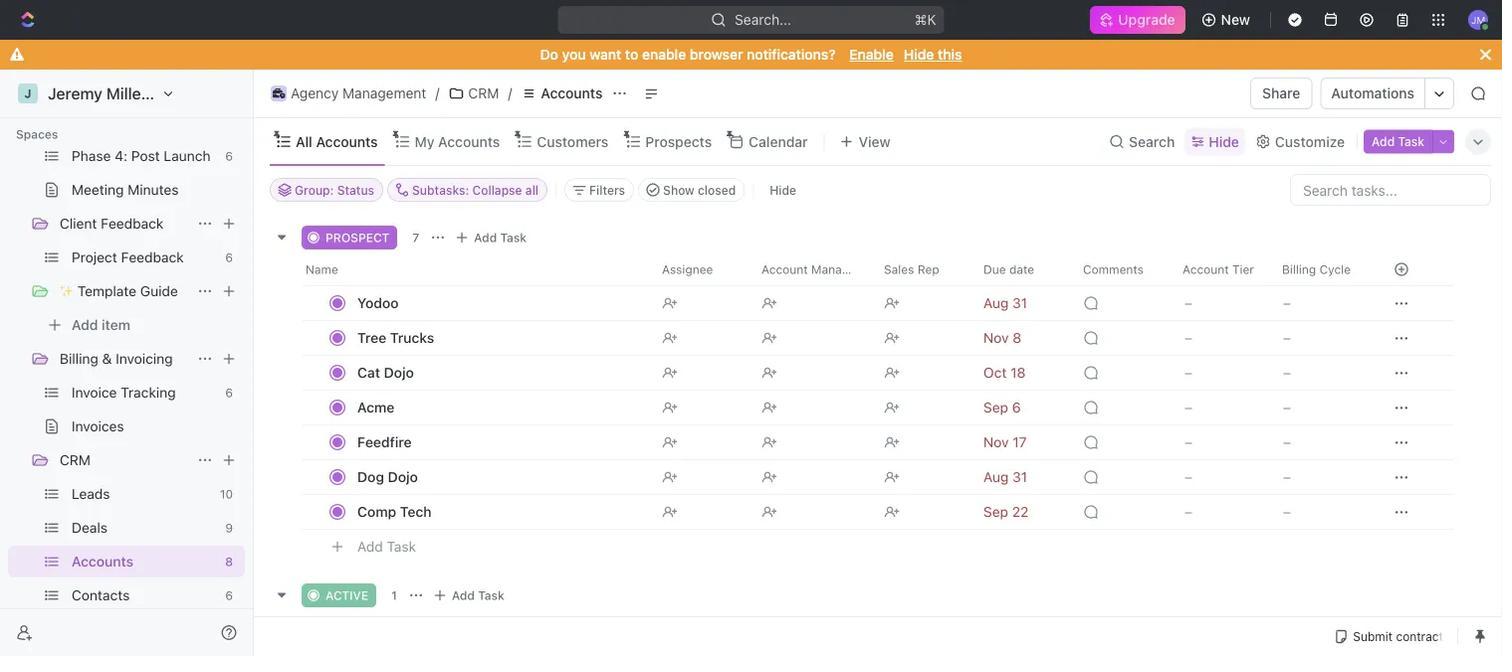 Task type: vqa. For each thing, say whether or not it's contained in the screenshot.
the bottommost Accounts link
yes



Task type: describe. For each thing, give the bounding box(es) containing it.
dog
[[357, 469, 384, 486]]

due date button
[[972, 254, 1071, 286]]

hide inside dropdown button
[[1209, 133, 1239, 150]]

⌘k
[[915, 11, 936, 28]]

manager
[[811, 263, 860, 277]]

invoice
[[72, 385, 117, 401]]

my
[[415, 133, 435, 150]]

add task button up search tasks... text box
[[1364, 130, 1432, 154]]

project feedback
[[72, 249, 184, 266]]

calendar link
[[745, 128, 808, 156]]

workspace
[[164, 84, 247, 103]]

enable
[[642, 46, 686, 63]]

accounts down the you
[[541, 85, 603, 102]]

cat dojo link
[[352, 359, 646, 388]]

search
[[1129, 133, 1175, 150]]

account tier
[[1183, 263, 1254, 277]]

subtasks:
[[412, 183, 469, 197]]

acme link
[[352, 394, 646, 423]]

✨ template guide
[[60, 283, 178, 300]]

customize button
[[1249, 128, 1351, 156]]

0 vertical spatial accounts link
[[516, 82, 608, 106]]

hide button
[[1185, 128, 1245, 156]]

dojo for dog dojo
[[388, 469, 418, 486]]

Search tasks... text field
[[1291, 175, 1490, 205]]

add inside 'button'
[[72, 317, 98, 333]]

task down the comp tech on the left
[[387, 539, 416, 556]]

enable
[[849, 46, 894, 63]]

name button
[[302, 254, 650, 286]]

account for account tier
[[1183, 263, 1229, 277]]

upgrade
[[1118, 11, 1175, 28]]

comp tech link
[[352, 498, 646, 527]]

deals link
[[72, 513, 217, 544]]

client
[[60, 216, 97, 232]]

all accounts link
[[292, 128, 378, 156]]

customers
[[537, 133, 608, 150]]

leads
[[72, 486, 110, 503]]

accounts right my
[[438, 133, 500, 150]]

prospect
[[325, 231, 389, 245]]

tree trucks link
[[352, 324, 646, 353]]

1
[[391, 589, 397, 603]]

billing cycle button
[[1270, 254, 1370, 286]]

0 vertical spatial hide
[[904, 46, 934, 63]]

cat dojo
[[357, 365, 414, 381]]

billing for billing cycle
[[1282, 263, 1316, 277]]

sidebar navigation
[[0, 70, 258, 657]]

share
[[1262, 85, 1300, 102]]

show
[[663, 183, 695, 197]]

cycle
[[1319, 263, 1351, 277]]

account for account manager
[[761, 263, 808, 277]]

browser
[[690, 46, 743, 63]]

6 for invoice tracking
[[225, 386, 233, 400]]

accounts right all
[[316, 133, 378, 150]]

prospects
[[645, 133, 712, 150]]

item
[[102, 317, 130, 333]]

feedfire
[[357, 434, 412, 451]]

cat
[[357, 365, 380, 381]]

add up search tasks... text box
[[1372, 135, 1395, 149]]

this
[[938, 46, 962, 63]]

account manager button
[[750, 254, 872, 286]]

hide button
[[762, 178, 804, 202]]

contacts link
[[72, 580, 217, 612]]

0 vertical spatial crm link
[[443, 82, 504, 106]]

billing & invoicing
[[60, 351, 173, 367]]

add task down the comp tech on the left
[[357, 539, 416, 556]]

7
[[412, 231, 419, 245]]

sales
[[884, 263, 914, 277]]

deals
[[72, 520, 108, 537]]

show closed
[[663, 183, 736, 197]]

invoice tracking
[[72, 385, 176, 401]]

contacts
[[72, 588, 130, 604]]

search...
[[735, 11, 791, 28]]

tree
[[357, 330, 386, 346]]

filters button
[[564, 178, 634, 202]]

comments button
[[1071, 254, 1171, 286]]

meeting minutes
[[72, 182, 179, 198]]

new
[[1221, 11, 1250, 28]]

spaces
[[16, 127, 58, 141]]

upgrade link
[[1090, 6, 1185, 34]]

add task up search tasks... text box
[[1372, 135, 1424, 149]]

task down comp tech link
[[478, 589, 504, 603]]

my accounts link
[[411, 128, 500, 156]]

assignee button
[[650, 254, 750, 286]]

all
[[296, 133, 312, 150]]

feedfire link
[[352, 429, 646, 457]]

share button
[[1250, 78, 1312, 109]]

guide
[[140, 283, 178, 300]]

phase 4: post launch link
[[72, 140, 217, 172]]

add down comp
[[357, 539, 383, 556]]

comments
[[1083, 263, 1144, 277]]

dog dojo link
[[352, 463, 646, 492]]

10
[[220, 488, 233, 502]]

rep
[[918, 263, 939, 277]]

date
[[1009, 263, 1034, 277]]

business time image
[[272, 89, 285, 99]]

6 for contacts
[[225, 589, 233, 603]]

add item button
[[8, 310, 245, 341]]

tracking
[[121, 385, 176, 401]]



Task type: locate. For each thing, give the bounding box(es) containing it.
add task up 'name' dropdown button
[[474, 231, 527, 245]]

1 horizontal spatial crm
[[468, 85, 499, 102]]

tech
[[400, 504, 432, 521]]

client feedback link
[[60, 208, 189, 240]]

accounts
[[541, 85, 603, 102], [316, 133, 378, 150], [438, 133, 500, 150], [72, 554, 133, 570]]

account left tier
[[1183, 263, 1229, 277]]

feedback
[[101, 216, 164, 232], [121, 249, 184, 266]]

accounts link down the you
[[516, 82, 608, 106]]

add task button right 1
[[428, 584, 512, 608]]

to
[[625, 46, 638, 63]]

1 account from the left
[[761, 263, 808, 277]]

tree trucks
[[357, 330, 434, 346]]

0 vertical spatial feedback
[[101, 216, 164, 232]]

accounts up contacts
[[72, 554, 133, 570]]

dog dojo
[[357, 469, 418, 486]]

tara shultz's workspace, , element
[[18, 84, 38, 104]]

6 for phase 4: post launch
[[225, 149, 233, 163]]

0 horizontal spatial /
[[435, 85, 439, 102]]

1 / from the left
[[435, 85, 439, 102]]

account manager
[[761, 263, 860, 277]]

accounts inside sidebar navigation
[[72, 554, 133, 570]]

1 horizontal spatial account
[[1183, 263, 1229, 277]]

invoicing
[[116, 351, 173, 367]]

launch
[[164, 148, 211, 164]]

invoice tracking link
[[72, 377, 217, 409]]

do
[[540, 46, 558, 63]]

name
[[306, 263, 338, 277]]

account left manager
[[761, 263, 808, 277]]

hide down calendar link at the top of the page
[[770, 183, 796, 197]]

jeremy
[[48, 84, 102, 103]]

all
[[525, 183, 539, 197]]

6
[[225, 149, 233, 163], [225, 251, 233, 265], [225, 386, 233, 400], [225, 589, 233, 603]]

view button
[[833, 118, 898, 165]]

dojo right dog
[[388, 469, 418, 486]]

sales rep button
[[872, 254, 972, 286]]

crm inside sidebar navigation
[[60, 452, 91, 469]]

client feedback
[[60, 216, 164, 232]]

0 horizontal spatial account
[[761, 263, 808, 277]]

1 vertical spatial accounts link
[[72, 546, 217, 578]]

comp tech
[[357, 504, 432, 521]]

view
[[859, 133, 891, 150]]

agency management link
[[266, 82, 431, 106]]

0 vertical spatial crm
[[468, 85, 499, 102]]

1 horizontal spatial billing
[[1282, 263, 1316, 277]]

0 horizontal spatial crm link
[[60, 445, 189, 477]]

0 horizontal spatial crm
[[60, 452, 91, 469]]

yodoo
[[357, 295, 399, 312]]

9
[[225, 522, 233, 536]]

feedback for project feedback
[[121, 249, 184, 266]]

miller's
[[106, 84, 160, 103]]

hide
[[904, 46, 934, 63], [1209, 133, 1239, 150], [770, 183, 796, 197]]

assignee
[[662, 263, 713, 277]]

account
[[761, 263, 808, 277], [1183, 263, 1229, 277]]

1 horizontal spatial accounts link
[[516, 82, 608, 106]]

billing inside dropdown button
[[1282, 263, 1316, 277]]

0 horizontal spatial billing
[[60, 351, 98, 367]]

1 6 from the top
[[225, 149, 233, 163]]

acme
[[357, 400, 395, 416]]

1 vertical spatial crm
[[60, 452, 91, 469]]

1 vertical spatial feedback
[[121, 249, 184, 266]]

view button
[[833, 128, 898, 156]]

my accounts
[[415, 133, 500, 150]]

feedback up project feedback
[[101, 216, 164, 232]]

2 vertical spatial hide
[[770, 183, 796, 197]]

add task button down the comp tech on the left
[[348, 536, 424, 559]]

collapse
[[472, 183, 522, 197]]

filters
[[589, 183, 625, 197]]

status
[[337, 183, 374, 197]]

2 account from the left
[[1183, 263, 1229, 277]]

due date
[[983, 263, 1034, 277]]

agency management
[[291, 85, 426, 102]]

dojo
[[384, 365, 414, 381], [388, 469, 418, 486]]

crm link up my accounts
[[443, 82, 504, 106]]

accounts link
[[516, 82, 608, 106], [72, 546, 217, 578]]

all accounts
[[296, 133, 378, 150]]

prospects link
[[641, 128, 712, 156]]

accounts link up contacts "link"
[[72, 546, 217, 578]]

1 vertical spatial billing
[[60, 351, 98, 367]]

invoices
[[72, 419, 124, 435]]

/
[[435, 85, 439, 102], [508, 85, 512, 102]]

–
[[1185, 295, 1193, 312], [1283, 295, 1291, 312], [1185, 330, 1193, 346], [1283, 330, 1291, 346], [1185, 365, 1193, 381], [1283, 365, 1291, 381], [1185, 400, 1193, 416], [1283, 400, 1291, 416], [1185, 434, 1193, 451], [1283, 434, 1291, 451], [1185, 469, 1193, 486], [1283, 469, 1291, 486], [1185, 504, 1193, 521], [1283, 504, 1291, 521]]

post
[[131, 148, 160, 164]]

new button
[[1193, 4, 1262, 36]]

add task right 1
[[452, 589, 504, 603]]

6 for project feedback
[[225, 251, 233, 265]]

2 horizontal spatial hide
[[1209, 133, 1239, 150]]

do you want to enable browser notifications? enable hide this
[[540, 46, 962, 63]]

1 vertical spatial dojo
[[388, 469, 418, 486]]

6 up invoices link
[[225, 386, 233, 400]]

1 vertical spatial crm link
[[60, 445, 189, 477]]

trucks
[[390, 330, 434, 346]]

hide right search
[[1209, 133, 1239, 150]]

1 horizontal spatial crm link
[[443, 82, 504, 106]]

6 down the "8" on the left bottom of the page
[[225, 589, 233, 603]]

crm up my accounts
[[468, 85, 499, 102]]

0 vertical spatial billing
[[1282, 263, 1316, 277]]

6 right launch
[[225, 149, 233, 163]]

&
[[102, 351, 112, 367]]

6 right project feedback link
[[225, 251, 233, 265]]

minutes
[[128, 182, 179, 198]]

billing inside sidebar navigation
[[60, 351, 98, 367]]

jm button
[[1462, 4, 1494, 36]]

billing for billing & invoicing
[[60, 351, 98, 367]]

0 horizontal spatial accounts link
[[72, 546, 217, 578]]

account tier button
[[1171, 254, 1270, 286]]

add left "item"
[[72, 317, 98, 333]]

2 6 from the top
[[225, 251, 233, 265]]

1 vertical spatial hide
[[1209, 133, 1239, 150]]

task up search tasks... text box
[[1398, 135, 1424, 149]]

billing cycle
[[1282, 263, 1351, 277]]

4 6 from the top
[[225, 589, 233, 603]]

crm link inside sidebar navigation
[[60, 445, 189, 477]]

add item
[[72, 317, 130, 333]]

calendar
[[749, 133, 808, 150]]

add up 'name' dropdown button
[[474, 231, 497, 245]]

add task button up 'name' dropdown button
[[450, 226, 535, 250]]

3 6 from the top
[[225, 386, 233, 400]]

crm up leads
[[60, 452, 91, 469]]

feedback up guide
[[121, 249, 184, 266]]

crm link up "leads" link
[[60, 445, 189, 477]]

add right 1
[[452, 589, 475, 603]]

add
[[1372, 135, 1395, 149], [474, 231, 497, 245], [72, 317, 98, 333], [357, 539, 383, 556], [452, 589, 475, 603]]

project feedback link
[[72, 242, 217, 274]]

✨
[[60, 283, 74, 300]]

1 horizontal spatial hide
[[904, 46, 934, 63]]

customers link
[[533, 128, 608, 156]]

due
[[983, 263, 1006, 277]]

leads link
[[72, 479, 212, 511]]

8
[[225, 555, 233, 569]]

j
[[24, 87, 31, 101]]

hide inside button
[[770, 183, 796, 197]]

2 / from the left
[[508, 85, 512, 102]]

feedback for client feedback
[[101, 216, 164, 232]]

phase 4: post launch
[[72, 148, 211, 164]]

dojo right cat at the bottom left
[[384, 365, 414, 381]]

automations
[[1331, 85, 1414, 102]]

sales rep
[[884, 263, 939, 277]]

group:
[[295, 183, 334, 197]]

1 horizontal spatial /
[[508, 85, 512, 102]]

management
[[342, 85, 426, 102]]

tier
[[1232, 263, 1254, 277]]

want
[[589, 46, 621, 63]]

0 vertical spatial dojo
[[384, 365, 414, 381]]

subtasks: collapse all
[[412, 183, 539, 197]]

– button
[[1172, 286, 1270, 322], [1270, 286, 1370, 322], [1172, 321, 1270, 356], [1270, 321, 1370, 356], [1172, 355, 1270, 391], [1270, 355, 1370, 391], [1172, 390, 1270, 426], [1270, 390, 1370, 426], [1172, 425, 1270, 461], [1270, 425, 1370, 461], [1172, 460, 1270, 496], [1270, 460, 1370, 496], [1172, 495, 1270, 531], [1270, 495, 1370, 531]]

0 horizontal spatial hide
[[770, 183, 796, 197]]

crm link
[[443, 82, 504, 106], [60, 445, 189, 477]]

hide left this
[[904, 46, 934, 63]]

active
[[325, 589, 368, 603]]

task up 'name' dropdown button
[[500, 231, 527, 245]]

billing left cycle
[[1282, 263, 1316, 277]]

you
[[562, 46, 586, 63]]

task
[[1398, 135, 1424, 149], [500, 231, 527, 245], [387, 539, 416, 556], [478, 589, 504, 603]]

dojo for cat dojo
[[384, 365, 414, 381]]

billing left & on the left of the page
[[60, 351, 98, 367]]

✨ template guide link
[[60, 276, 189, 308]]



